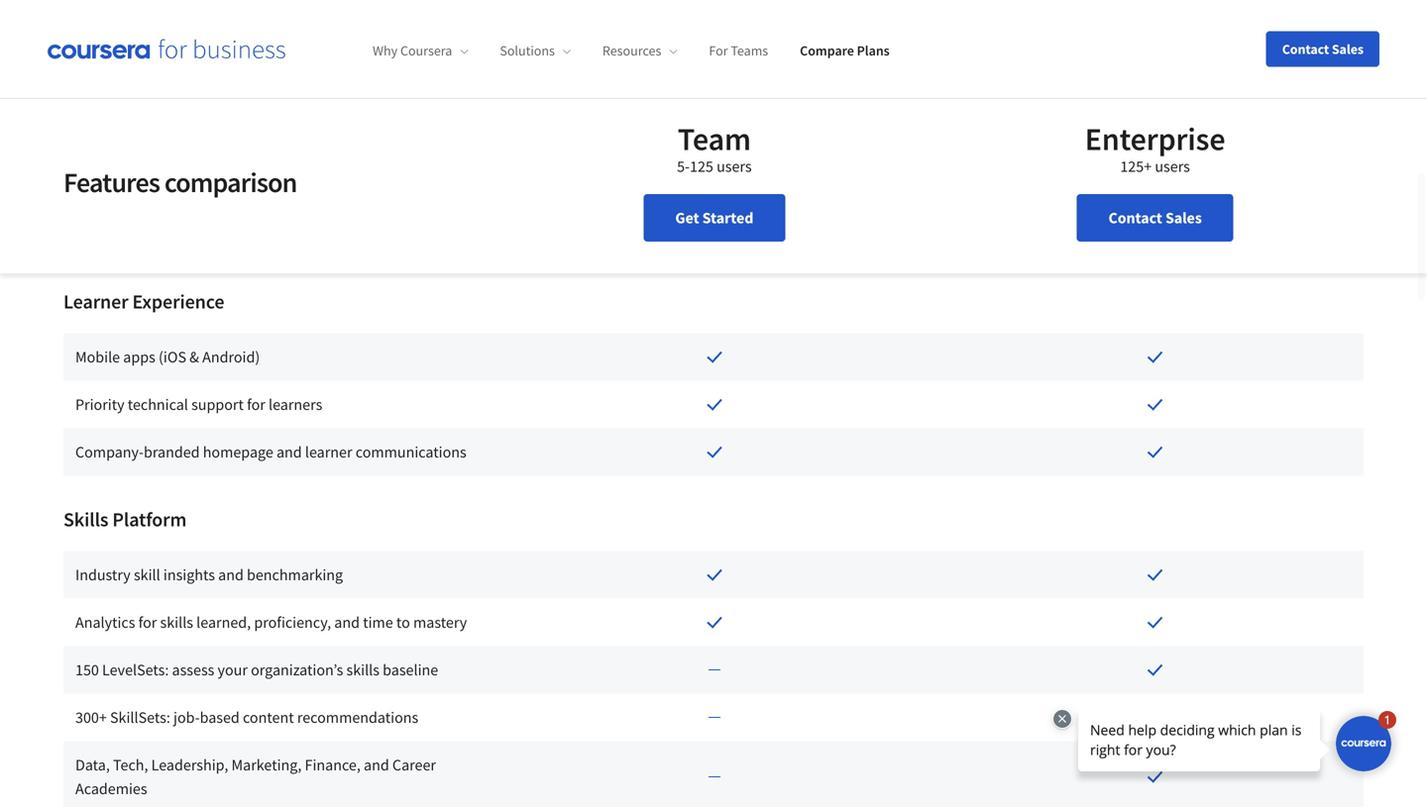 Task type: locate. For each thing, give the bounding box(es) containing it.
0 horizontal spatial to
[[122, 153, 136, 173]]

sales inside button
[[1332, 40, 1364, 58]]

300+ skillsets: job-based content recommendations
[[75, 708, 418, 728]]

clips:
[[238, 153, 272, 173]]

to left nearly
[[122, 153, 136, 173]]

learned,
[[196, 613, 251, 633]]

solutions link
[[500, 42, 571, 60]]

and left learner
[[276, 443, 302, 462]]

2 users from the left
[[1155, 157, 1190, 176]]

1 horizontal spatial for
[[247, 395, 265, 415]]

mastery
[[413, 613, 467, 633]]

contact sales for the contact sales link on the right of page
[[1108, 208, 1202, 228]]

1 horizontal spatial to
[[396, 613, 410, 633]]

mobile apps (ios & android)
[[75, 347, 260, 367]]

for
[[247, 395, 265, 415], [138, 613, 157, 633]]

0 horizontal spatial contact sales
[[1108, 208, 1202, 228]]

1 horizontal spatial users
[[1155, 157, 1190, 176]]

course
[[245, 58, 289, 78]]

communications
[[355, 443, 466, 462]]

why coursera
[[373, 42, 452, 60]]

and
[[390, 153, 415, 173], [276, 443, 302, 462], [218, 565, 244, 585], [334, 613, 360, 633], [364, 756, 389, 776]]

contact sales
[[1282, 40, 1364, 58], [1108, 208, 1202, 228]]

bite-
[[276, 153, 306, 173]]

1 vertical spatial contact
[[1108, 208, 1162, 228]]

skills
[[160, 613, 193, 633], [346, 661, 380, 680]]

1 horizontal spatial contact
[[1282, 40, 1329, 58]]

users right 125+
[[1155, 157, 1190, 176]]

skills left baseline
[[346, 661, 380, 680]]

for right support
[[247, 395, 265, 415]]

videos
[[343, 153, 386, 173]]

contact for the contact sales link on the right of page
[[1108, 208, 1162, 228]]

for right analytics
[[138, 613, 157, 633]]

company-branded homepage and learner communications
[[75, 443, 466, 462]]

contact sales inside button
[[1282, 40, 1364, 58]]

coursera for business image
[[48, 39, 285, 59]]

apps
[[123, 347, 155, 367]]

users
[[717, 157, 752, 176], [1155, 157, 1190, 176]]

0 horizontal spatial contact
[[1108, 208, 1162, 228]]

and left 'career'
[[364, 756, 389, 776]]

get
[[675, 208, 699, 228]]

android)
[[202, 347, 260, 367]]

to right time
[[396, 613, 410, 633]]

1 users from the left
[[717, 157, 752, 176]]

analytics
[[75, 613, 135, 633]]

resources link
[[602, 42, 677, 60]]

0 vertical spatial contact sales
[[1282, 40, 1364, 58]]

sized
[[306, 153, 340, 173]]

1 horizontal spatial contact sales
[[1282, 40, 1364, 58]]

1 vertical spatial contact sales
[[1108, 208, 1202, 228]]

0 horizontal spatial for
[[138, 613, 157, 633]]

contact sales button
[[1266, 31, 1379, 67]]

sales for the contact sales link on the right of page
[[1165, 208, 1202, 228]]

compare plans
[[800, 42, 890, 60]]

300+
[[75, 708, 107, 728]]

0 vertical spatial contact
[[1282, 40, 1329, 58]]

skill
[[134, 565, 160, 585]]

0 vertical spatial skills
[[160, 613, 193, 633]]

0 vertical spatial for
[[247, 395, 265, 415]]

get started
[[675, 208, 753, 228]]

skillsets:
[[110, 708, 170, 728]]

1 horizontal spatial sales
[[1332, 40, 1364, 58]]

support
[[191, 395, 244, 415]]

1 vertical spatial sales
[[1165, 208, 1202, 228]]

skills left learned,
[[160, 613, 193, 633]]

users right 125
[[717, 157, 752, 176]]

learner
[[63, 289, 128, 314]]

150 levelsets: assess your organization's skills baseline
[[75, 661, 438, 680]]

sales
[[1332, 40, 1364, 58], [1165, 208, 1202, 228]]

0 horizontal spatial sales
[[1165, 208, 1202, 228]]

contact inside button
[[1282, 40, 1329, 58]]

0 horizontal spatial users
[[717, 157, 752, 176]]

learner
[[305, 443, 352, 462]]

upon
[[207, 58, 241, 78]]

(ios
[[159, 347, 186, 367]]

started
[[702, 208, 753, 228]]

contact
[[1282, 40, 1329, 58], [1108, 208, 1162, 228]]

get started link
[[644, 194, 785, 242]]

for teams link
[[709, 42, 768, 60]]

finance,
[[305, 756, 361, 776]]

compare plans link
[[800, 42, 890, 60]]

sales for contact sales button
[[1332, 40, 1364, 58]]

your
[[218, 661, 248, 680]]

teams
[[731, 42, 768, 60]]

0 vertical spatial to
[[122, 153, 136, 173]]

baseline
[[383, 661, 438, 680]]

features
[[63, 165, 160, 200]]

company-
[[75, 443, 144, 462]]

levelsets:
[[102, 661, 169, 680]]

0 horizontal spatial skills
[[160, 613, 193, 633]]

0 vertical spatial sales
[[1332, 40, 1364, 58]]

1 vertical spatial for
[[138, 613, 157, 633]]

compare
[[800, 42, 854, 60]]

lessons
[[418, 153, 467, 173]]

150
[[75, 661, 99, 680]]

1 horizontal spatial skills
[[346, 661, 380, 680]]

time
[[363, 613, 393, 633]]

&
[[189, 347, 199, 367]]

based
[[200, 708, 240, 728]]

learner experience
[[63, 289, 224, 314]]

125+
[[1120, 157, 1152, 176]]

recommendations
[[297, 708, 418, 728]]



Task type: describe. For each thing, give the bounding box(es) containing it.
verified
[[75, 58, 126, 78]]

for teams
[[709, 42, 768, 60]]

access to nearly 200,000 clips: bite-sized videos and lessons
[[75, 153, 467, 173]]

why
[[373, 42, 398, 60]]

completion
[[292, 58, 368, 78]]

technical
[[128, 395, 188, 415]]

users inside team 5-125 users
[[717, 157, 752, 176]]

125
[[690, 157, 713, 176]]

academies
[[75, 779, 147, 799]]

contact sales for contact sales button
[[1282, 40, 1364, 58]]

leadership,
[[151, 756, 228, 776]]

organization's
[[251, 661, 343, 680]]

nearly
[[139, 153, 180, 173]]

certificates
[[129, 58, 204, 78]]

and inside data, tech, leadership, marketing, finance, and career academies
[[364, 756, 389, 776]]

homepage
[[203, 443, 273, 462]]

insights
[[163, 565, 215, 585]]

comparison
[[164, 165, 297, 200]]

data,
[[75, 756, 110, 776]]

team 5-125 users
[[677, 119, 752, 176]]

skills platform
[[63, 507, 187, 532]]

proficiency,
[[254, 613, 331, 633]]

tech,
[[113, 756, 148, 776]]

1 vertical spatial skills
[[346, 661, 380, 680]]

job-
[[173, 708, 200, 728]]

solutions
[[500, 42, 555, 60]]

resources
[[602, 42, 661, 60]]

team
[[678, 119, 751, 159]]

enterprise 125+ users
[[1085, 119, 1225, 176]]

users inside the enterprise 125+ users
[[1155, 157, 1190, 176]]

mobile
[[75, 347, 120, 367]]

analytics for skills learned, proficiency, and time to mastery
[[75, 613, 467, 633]]

industry skill insights and benchmarking
[[75, 565, 343, 585]]

features comparison
[[63, 165, 297, 200]]

5-
[[677, 157, 690, 176]]

marketing,
[[231, 756, 302, 776]]

enterprise
[[1085, 119, 1225, 159]]

career
[[392, 756, 436, 776]]

experience
[[132, 289, 224, 314]]

data, tech, leadership, marketing, finance, and career academies
[[75, 756, 436, 799]]

1 vertical spatial to
[[396, 613, 410, 633]]

why coursera link
[[373, 42, 468, 60]]

plans
[[857, 42, 890, 60]]

priority
[[75, 395, 124, 415]]

for
[[709, 42, 728, 60]]

verified certificates upon course completion
[[75, 58, 368, 78]]

and left time
[[334, 613, 360, 633]]

skills
[[63, 507, 108, 532]]

contact sales link
[[1077, 194, 1234, 242]]

contact for contact sales button
[[1282, 40, 1329, 58]]

branded
[[144, 443, 200, 462]]

and right "videos" in the left of the page
[[390, 153, 415, 173]]

200,000
[[183, 153, 235, 173]]

benchmarking
[[247, 565, 343, 585]]

industry
[[75, 565, 131, 585]]

learners
[[269, 395, 322, 415]]

platform
[[112, 507, 187, 532]]

priority technical support for learners
[[75, 395, 322, 415]]

content
[[243, 708, 294, 728]]

coursera
[[400, 42, 452, 60]]

and right insights
[[218, 565, 244, 585]]

assess
[[172, 661, 214, 680]]



Task type: vqa. For each thing, say whether or not it's contained in the screenshot.
skill
yes



